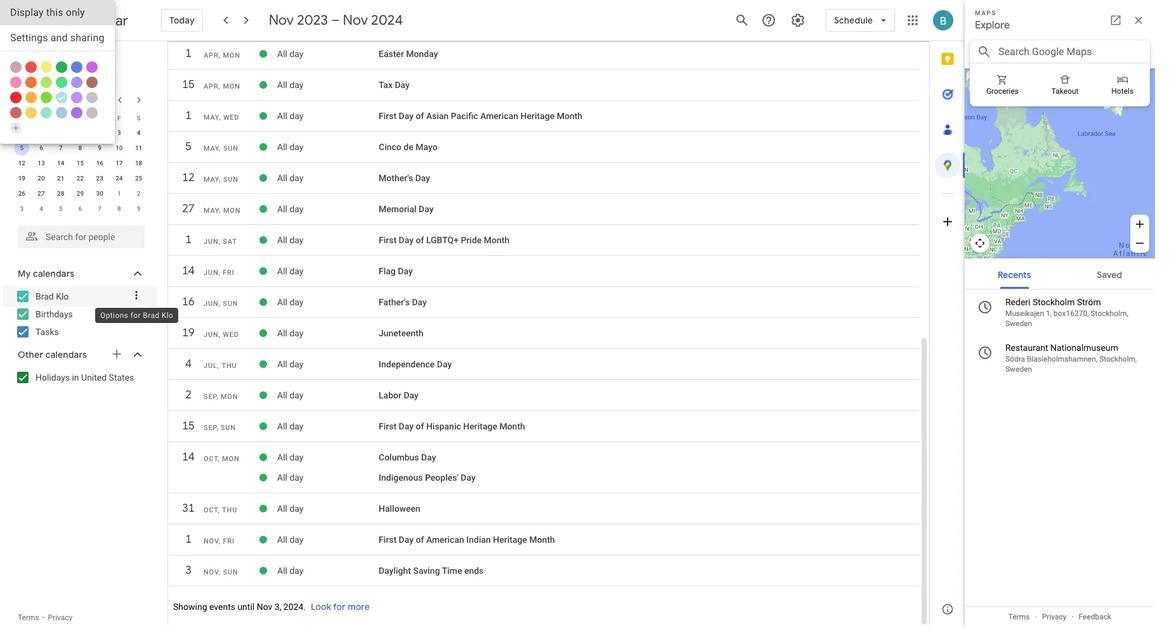 Task type: describe. For each thing, give the bounding box(es) containing it.
peoples'
[[425, 473, 458, 483]]

december 6 element
[[73, 202, 88, 217]]

1 15 row from the top
[[168, 74, 919, 103]]

all day cell for cinco de mayo
[[277, 137, 379, 157]]

0 vertical spatial 3
[[117, 129, 121, 136]]

, for juneteenth
[[219, 331, 221, 339]]

m
[[38, 114, 44, 121]]

day for juneteenth
[[289, 329, 303, 339]]

father's day button
[[379, 297, 427, 308]]

mango, set calendar color menu item
[[25, 92, 37, 103]]

first day of asian pacific american heritage month
[[379, 111, 582, 121]]

day for first day of american indian heritage month
[[399, 535, 414, 546]]

today
[[169, 15, 195, 26]]

daylight
[[379, 566, 411, 577]]

2023 for nov
[[297, 11, 328, 29]]

all day for first day of asian pacific american heritage month
[[277, 111, 303, 121]]

Search for people text field
[[25, 226, 137, 249]]

easter monday
[[379, 49, 438, 59]]

october 29 element
[[14, 126, 29, 141]]

month up 5 row
[[557, 111, 582, 121]]

, for mother's day
[[219, 176, 221, 184]]

mother's day
[[379, 173, 430, 183]]

calendar
[[71, 12, 128, 29]]

2 row
[[168, 384, 919, 414]]

1 for first day of asian pacific american heritage month
[[185, 108, 191, 123]]

19 for 19 link
[[182, 326, 194, 341]]

pacific
[[451, 111, 478, 121]]

month right "pride"
[[484, 235, 510, 245]]

all day cell for halloween
[[277, 499, 379, 520]]

pumpkin, set calendar color menu item
[[25, 77, 37, 88]]

13 element
[[34, 156, 49, 171]]

, for first day of hispanic heritage month
[[216, 424, 218, 433]]

in
[[72, 373, 79, 383]]

first day of american indian heritage month button
[[379, 535, 555, 546]]

26 element
[[14, 186, 29, 202]]

1 vertical spatial 2024
[[283, 603, 303, 613]]

day for tax day
[[289, 80, 303, 90]]

18 element
[[131, 156, 146, 171]]

0 horizontal spatial 6
[[39, 145, 43, 152]]

1 horizontal spatial –
[[331, 11, 340, 29]]

30
[[96, 190, 103, 197]]

columbus
[[379, 453, 419, 463]]

december 4 element
[[34, 202, 49, 217]]

my calendars list
[[3, 285, 157, 343]]

day for first day of asian pacific american heritage month
[[399, 111, 414, 121]]

look
[[311, 602, 331, 613]]

jun for 1
[[204, 238, 219, 246]]

all day cell for columbus day
[[277, 448, 379, 468]]

day for easter monday
[[289, 49, 303, 59]]

day right peoples' on the left bottom
[[461, 473, 476, 483]]

calendar list entry. list box
[[0, 0, 115, 51]]

radicchio, set calendar color menu item
[[10, 62, 22, 73]]

mon for 14
[[222, 455, 239, 464]]

brad inside list item
[[36, 292, 54, 302]]

nov , sun
[[204, 569, 238, 577]]

14 element
[[53, 156, 68, 171]]

0 vertical spatial 2024
[[371, 11, 403, 29]]

jun , sat
[[204, 238, 237, 246]]

row containing 3
[[12, 202, 148, 217]]

states
[[109, 373, 134, 383]]

19 row
[[168, 322, 919, 351]]

27 element
[[34, 186, 49, 202]]

schedule
[[834, 15, 873, 26]]

daylight saving time ends button
[[379, 566, 484, 577]]

, for flag day
[[219, 269, 221, 277]]

day for first day of asian pacific american heritage month
[[289, 111, 303, 121]]

27 row
[[168, 198, 919, 227]]

12 link
[[177, 167, 200, 190]]

18
[[135, 160, 142, 167]]

apr , mon for 15
[[204, 82, 240, 91]]

first for first day of hispanic heritage month
[[379, 422, 396, 432]]

11 element
[[131, 141, 146, 156]]

all day cell for first day of hispanic heritage month
[[277, 417, 379, 437]]

indian
[[466, 535, 491, 546]]

all day for easter monday
[[277, 49, 303, 59]]

1 horizontal spatial klo
[[161, 311, 173, 320]]

tomato, set calendar color menu item
[[10, 92, 22, 103]]

time
[[442, 566, 462, 577]]

w
[[77, 114, 83, 121]]

day for father's day
[[412, 297, 427, 308]]

oct , mon
[[204, 455, 239, 464]]

support image
[[761, 13, 776, 28]]

main drawer image
[[15, 13, 30, 28]]

1 t from the left
[[59, 114, 63, 121]]

mon for 15
[[223, 82, 240, 91]]

all day cell for juneteenth
[[277, 323, 379, 344]]

2023 for november
[[65, 95, 86, 106]]

de
[[404, 142, 413, 152]]

27 link
[[177, 198, 200, 221]]

saving
[[413, 566, 440, 577]]

avocado, set calendar color menu item
[[41, 77, 52, 88]]

december 7 element
[[92, 202, 107, 217]]

hispanic
[[426, 422, 461, 432]]

all for indigenous peoples' day
[[277, 473, 287, 483]]

12 element
[[14, 156, 29, 171]]

23
[[96, 175, 103, 182]]

may , sun for 5
[[204, 145, 238, 153]]

, for memorial day
[[219, 207, 221, 215]]

flag day
[[379, 266, 413, 277]]

easter
[[379, 49, 404, 59]]

all day for flag day
[[277, 266, 303, 277]]

1 1 row from the top
[[168, 42, 919, 72]]

first day of lgbtq+ pride month
[[379, 235, 510, 245]]

birch, set calendar color menu item
[[86, 107, 98, 119]]

3 1 row from the top
[[168, 229, 919, 258]]

first for first day of asian pacific american heritage month
[[379, 111, 396, 121]]

options
[[100, 311, 128, 320]]

, for labor day
[[216, 393, 218, 402]]

0 horizontal spatial –
[[41, 614, 46, 623]]

banana, set calendar color menu item
[[25, 107, 37, 119]]

day for father's day
[[289, 297, 303, 308]]

2 link
[[177, 384, 200, 407]]

1 for easter monday
[[185, 46, 191, 61]]

2 1 row from the top
[[168, 105, 919, 134]]

all day for halloween
[[277, 504, 303, 514]]

all for first day of asian pacific american heritage month
[[277, 111, 287, 121]]

day for labor day
[[289, 391, 303, 401]]

labor day button
[[379, 391, 419, 401]]

wed for 19
[[223, 331, 239, 339]]

24
[[116, 175, 123, 182]]

indigenous
[[379, 473, 423, 483]]

juneteenth button
[[379, 329, 424, 339]]

halloween
[[379, 504, 420, 514]]

3 row
[[168, 560, 919, 589]]

all for independence day
[[277, 360, 287, 370]]

lavender, set calendar color menu item
[[71, 77, 82, 88]]

for for options
[[130, 311, 140, 320]]

nov , fri
[[204, 538, 235, 546]]

wed for 1
[[223, 114, 239, 122]]

all day for father's day
[[277, 297, 303, 308]]

nov for nov , sun
[[204, 569, 219, 577]]

, for daylight saving time ends
[[219, 569, 221, 577]]

row containing 5
[[12, 141, 148, 156]]

6 inside "element"
[[78, 206, 82, 212]]

1 for first day of american indian heritage month
[[185, 533, 191, 547]]

31 link
[[177, 498, 200, 521]]

, for easter monday
[[219, 51, 221, 60]]

other calendars button
[[3, 345, 157, 365]]

day for flag day
[[289, 266, 303, 277]]

, for halloween
[[218, 507, 220, 515]]

jun for 19
[[204, 331, 219, 339]]

all day cell for flag day
[[277, 261, 379, 282]]

daylight saving time ends
[[379, 566, 484, 577]]

all for mother's day
[[277, 173, 287, 183]]

23 element
[[92, 171, 107, 186]]

of for hispanic
[[416, 422, 424, 432]]

eucalyptus, set calendar color menu item
[[56, 77, 67, 88]]

0 vertical spatial 4
[[137, 129, 140, 136]]

30 element
[[92, 186, 107, 202]]

all day cell for first day of american indian heritage month
[[277, 530, 379, 551]]

25 element
[[131, 171, 146, 186]]

20
[[38, 175, 45, 182]]

15 link for tax
[[177, 74, 200, 96]]

15 for tax
[[182, 77, 194, 92]]

independence day button
[[379, 360, 452, 370]]

28
[[57, 190, 64, 197]]

all for juneteenth
[[277, 329, 287, 339]]

ends
[[464, 566, 484, 577]]

first for first day of lgbtq+ pride month
[[379, 235, 396, 245]]

all for easter monday
[[277, 49, 287, 59]]

asian
[[426, 111, 449, 121]]

terms link
[[18, 614, 39, 623]]

apr for 1
[[204, 51, 219, 60]]

19 link
[[177, 322, 200, 345]]

12 row
[[168, 167, 919, 196]]

2 vertical spatial heritage
[[493, 535, 527, 546]]

thu for 4
[[222, 362, 237, 370]]

3 for december 3 element
[[20, 206, 24, 212]]

columbus day
[[379, 453, 436, 463]]

flag
[[379, 266, 396, 277]]

3,
[[275, 603, 281, 613]]

jun for 14
[[204, 269, 219, 277]]

, for columbus day
[[218, 455, 220, 464]]

31
[[182, 502, 194, 516]]

calendar list entry. element
[[0, 0, 115, 144]]

mother's day button
[[379, 173, 430, 183]]

showing events until nov 3, 2024 .
[[173, 603, 306, 613]]

day for columbus day
[[289, 453, 303, 463]]

day for first day of lgbtq+ pride month
[[399, 235, 414, 245]]

calendar element
[[41, 8, 128, 36]]

more
[[348, 602, 370, 613]]

day for mother's day
[[289, 173, 303, 183]]

1 vertical spatial 8
[[117, 206, 121, 212]]

, for first day of lgbtq+ pride month
[[219, 238, 221, 246]]

f
[[117, 114, 121, 121]]

schedule button
[[826, 5, 895, 36]]

cinco de mayo
[[379, 142, 437, 152]]

0 horizontal spatial 9
[[98, 145, 101, 152]]

december 8 element
[[112, 202, 127, 217]]

22 element
[[73, 171, 88, 186]]

4 1 row from the top
[[168, 529, 919, 558]]

15 inside row group
[[77, 160, 84, 167]]

peacock, set calendar color menu item
[[56, 92, 67, 103]]

terms
[[18, 614, 39, 623]]

look for more
[[311, 602, 370, 613]]

1 link for first day of american indian heritage month
[[177, 529, 200, 552]]

november 2023 grid
[[12, 110, 148, 217]]

all day for memorial day
[[277, 204, 303, 214]]

2 15 row from the top
[[168, 415, 919, 445]]

all day for cinco de mayo
[[277, 142, 303, 152]]

klo inside list item
[[56, 292, 69, 302]]

all for labor day
[[277, 391, 287, 401]]

sun for 12
[[223, 176, 238, 184]]

all day cell for first day of lgbtq+ pride month
[[277, 230, 379, 251]]

day for flag day
[[398, 266, 413, 277]]

may for 5
[[204, 145, 219, 153]]

cherry blossom, set calendar color menu item
[[10, 77, 22, 88]]

my
[[18, 268, 31, 280]]

row containing s
[[12, 110, 148, 126]]

sat
[[223, 238, 237, 246]]

tax
[[379, 80, 393, 90]]

independence day
[[379, 360, 452, 370]]

.
[[303, 603, 306, 613]]

pistachio, set calendar color menu item
[[41, 92, 52, 103]]

of for lgbtq+
[[416, 235, 424, 245]]

16 link
[[177, 291, 200, 314]]

26
[[18, 190, 25, 197]]

1 link for first day of asian pacific american heritage month
[[177, 105, 200, 127]]

day for independence day
[[289, 360, 303, 370]]

14 inside row
[[57, 160, 64, 167]]

jul , thu
[[204, 362, 237, 370]]

november 2023
[[18, 95, 86, 106]]

5 cell
[[12, 141, 32, 156]]

21 element
[[53, 171, 68, 186]]

0 vertical spatial 8
[[78, 145, 82, 152]]

2 menu item from the top
[[0, 25, 115, 51]]

4 row
[[168, 353, 919, 382]]

all day for labor day
[[277, 391, 303, 401]]

all day for mother's day
[[277, 173, 303, 183]]

1 horizontal spatial 7
[[98, 206, 101, 212]]

17
[[116, 160, 123, 167]]

labor
[[379, 391, 401, 401]]



Task type: vqa. For each thing, say whether or not it's contained in the screenshot.


Task type: locate. For each thing, give the bounding box(es) containing it.
1 sep from the top
[[204, 393, 216, 402]]

15 element
[[73, 156, 88, 171]]

t right "birch, set calendar color" menu item
[[98, 114, 102, 121]]

2 first from the top
[[379, 235, 396, 245]]

may for 12
[[204, 176, 219, 184]]

sep for 15
[[204, 424, 216, 433]]

1 vertical spatial may , sun
[[204, 176, 238, 184]]

1 down "27" link
[[185, 233, 191, 247]]

nov
[[269, 11, 294, 29], [343, 11, 368, 29], [204, 538, 219, 546], [204, 569, 219, 577], [257, 603, 272, 613]]

thu inside 4 row
[[222, 362, 237, 370]]

cinco
[[379, 142, 401, 152]]

0 vertical spatial 7
[[59, 145, 63, 152]]

day for memorial day
[[419, 204, 434, 214]]

2 all day from the top
[[277, 80, 303, 90]]

14 all day from the top
[[277, 453, 303, 463]]

month down 31 row
[[529, 535, 555, 546]]

all day cell inside 3 row
[[277, 561, 379, 582]]

0 horizontal spatial 7
[[59, 145, 63, 152]]

16 all day cell from the top
[[277, 499, 379, 520]]

brad right 'options' at the left of page
[[143, 311, 159, 320]]

sun for 3
[[223, 569, 238, 577]]

13
[[38, 160, 45, 167]]

privacy link
[[48, 614, 72, 623]]

2 apr , mon from the top
[[204, 82, 240, 91]]

1 vertical spatial 2023
[[65, 95, 86, 106]]

3 link
[[177, 560, 200, 583]]

1 horizontal spatial 2023
[[297, 11, 328, 29]]

heritage right hispanic
[[463, 422, 497, 432]]

row containing 29
[[12, 126, 148, 141]]

all inside 16 row
[[277, 297, 287, 308]]

calendars up "brad klo"
[[33, 268, 74, 280]]

all day for first day of american indian heritage month
[[277, 535, 303, 546]]

1 vertical spatial 19
[[182, 326, 194, 341]]

12 all day from the top
[[277, 391, 303, 401]]

1 wed from the top
[[223, 114, 239, 122]]

1 all day cell from the top
[[277, 44, 379, 64]]

5 down october 29 element on the left
[[20, 145, 24, 152]]

31 row
[[168, 498, 919, 527]]

jun left sat
[[204, 238, 219, 246]]

day up cinco de mayo 'button'
[[399, 111, 414, 121]]

sep right the 2 link
[[204, 393, 216, 402]]

jun right 19 link
[[204, 331, 219, 339]]

14 link left "oct , mon"
[[177, 447, 200, 469]]

1 horizontal spatial 27
[[182, 202, 194, 216]]

sun inside 12 row
[[223, 176, 238, 184]]

1 link for easter monday
[[177, 42, 200, 65]]

5 all day from the top
[[277, 173, 303, 183]]

5 for "december 5" element at the top left of the page
[[59, 206, 63, 212]]

all day cell for tax day
[[277, 75, 379, 95]]

5 day from the top
[[289, 173, 303, 183]]

all for first day of american indian heritage month
[[277, 535, 287, 546]]

brad klo
[[36, 292, 69, 302]]

15 row down 2 row
[[168, 415, 919, 445]]

1 vertical spatial american
[[426, 535, 464, 546]]

7
[[59, 145, 63, 152], [98, 206, 101, 212]]

1 vertical spatial for
[[333, 602, 346, 613]]

6 down "29" element
[[78, 206, 82, 212]]

5 inside cell
[[20, 145, 24, 152]]

sun up "oct , mon"
[[221, 424, 236, 433]]

side panel section
[[929, 41, 965, 628]]

all inside 4 row
[[277, 360, 287, 370]]

all day inside 2 row
[[277, 391, 303, 401]]

american up time on the left bottom
[[426, 535, 464, 546]]

all inside 2 row
[[277, 391, 287, 401]]

1 vertical spatial –
[[41, 614, 46, 623]]

1 vertical spatial 7
[[98, 206, 101, 212]]

oct down sep , sun
[[204, 455, 218, 464]]

first up flag
[[379, 235, 396, 245]]

0 horizontal spatial brad
[[36, 292, 54, 302]]

6
[[39, 145, 43, 152], [78, 206, 82, 212]]

7 row from the top
[[12, 202, 148, 217]]

1 horizontal spatial 5
[[59, 206, 63, 212]]

2 s from the left
[[137, 114, 141, 121]]

fri for 14
[[223, 269, 234, 277]]

sun inside 5 row
[[223, 145, 238, 153]]

2 vertical spatial 3
[[185, 564, 191, 578]]

1 horizontal spatial 9
[[137, 206, 140, 212]]

oct for 31
[[204, 507, 218, 515]]

1 up "5" link at the top
[[185, 108, 191, 123]]

settings menu image
[[790, 13, 805, 28]]

3 inside december 3 element
[[20, 206, 24, 212]]

oct inside 14 row group
[[204, 455, 218, 464]]

thursday column header
[[90, 110, 109, 126]]

mon inside 2 row
[[221, 393, 238, 402]]

thu
[[222, 362, 237, 370], [222, 507, 237, 515]]

29 element
[[73, 186, 88, 202]]

1 link for first day of lgbtq+ pride month
[[177, 229, 200, 252]]

2
[[137, 190, 140, 197], [185, 388, 191, 403]]

juneteenth
[[379, 329, 424, 339]]

29 up '5' cell
[[18, 129, 25, 136]]

11 all from the top
[[277, 360, 287, 370]]

5 inside row
[[185, 140, 191, 154]]

of left lgbtq+
[[416, 235, 424, 245]]

27 down "12" link
[[182, 202, 194, 216]]

may inside 1 row
[[204, 114, 219, 122]]

all day cell inside 27 row
[[277, 199, 379, 219]]

0 vertical spatial 15 row
[[168, 74, 919, 103]]

13 all from the top
[[277, 422, 287, 432]]

day inside 31 row
[[289, 504, 303, 514]]

1 vertical spatial 16
[[182, 295, 194, 310]]

day up indigenous peoples' day
[[421, 453, 436, 463]]

1 vertical spatial sep
[[204, 424, 216, 433]]

2 for december 2 element
[[137, 190, 140, 197]]

privacy
[[48, 614, 72, 623]]

1 menu item from the top
[[0, 0, 115, 25]]

of left asian
[[416, 111, 424, 121]]

row containing 26
[[12, 186, 148, 202]]

2 oct from the top
[[204, 507, 218, 515]]

9 all day from the top
[[277, 297, 303, 308]]

thu right jul
[[222, 362, 237, 370]]

7 up 14 element
[[59, 145, 63, 152]]

15 day from the top
[[289, 473, 303, 483]]

wed inside 19 row
[[223, 331, 239, 339]]

0 horizontal spatial american
[[426, 535, 464, 546]]

2 inside the 2 link
[[185, 388, 191, 403]]

1 oct from the top
[[204, 455, 218, 464]]

flamingo, set calendar color menu item
[[10, 107, 22, 119]]

may , sun inside 5 row
[[204, 145, 238, 153]]

day inside 12 row
[[289, 173, 303, 183]]

10 element
[[112, 141, 127, 156]]

16 row
[[168, 291, 919, 320]]

9 down december 2 element
[[137, 206, 140, 212]]

all day cell inside 4 row
[[277, 355, 379, 375]]

14 row up 16 row
[[168, 260, 919, 289]]

nov inside 1 row
[[204, 538, 219, 546]]

15 row up 5 row
[[168, 74, 919, 103]]

first day of hispanic heritage month button
[[379, 422, 525, 432]]

21
[[57, 175, 64, 182]]

all inside 5 row
[[277, 142, 287, 152]]

7 day from the top
[[289, 235, 303, 245]]

0 vertical spatial wed
[[223, 114, 239, 122]]

1 vertical spatial 3
[[20, 206, 24, 212]]

my calendars button
[[3, 264, 157, 284]]

6 up 13
[[39, 145, 43, 152]]

t
[[59, 114, 63, 121], [98, 114, 102, 121]]

0 vertical spatial –
[[331, 11, 340, 29]]

, for cinco de mayo
[[219, 145, 221, 153]]

all inside 12 row
[[277, 173, 287, 183]]

0 vertical spatial sep
[[204, 393, 216, 402]]

december 5 element
[[53, 202, 68, 217]]

0 vertical spatial for
[[130, 311, 140, 320]]

sun down may , wed
[[223, 145, 238, 153]]

16 inside november 2023 grid
[[96, 160, 103, 167]]

1 horizontal spatial 12
[[182, 171, 194, 185]]

add custom color menu item
[[10, 122, 22, 134]]

15 all from the top
[[277, 473, 287, 483]]

pride
[[461, 235, 482, 245]]

first down tax
[[379, 111, 396, 121]]

sun inside 16 row
[[223, 300, 238, 308]]

1 vertical spatial apr
[[204, 82, 219, 91]]

day inside 3 row
[[289, 566, 303, 577]]

0 vertical spatial 16
[[96, 160, 103, 167]]

jun , wed
[[204, 331, 239, 339]]

4 all day cell from the top
[[277, 137, 379, 157]]

all for cinco de mayo
[[277, 142, 287, 152]]

0 horizontal spatial 27
[[38, 190, 45, 197]]

may , sun inside 12 row
[[204, 176, 238, 184]]

0 horizontal spatial 2023
[[65, 95, 86, 106]]

all day cell inside 31 row
[[277, 499, 379, 520]]

day inside 27 row
[[419, 204, 434, 214]]

memorial day
[[379, 204, 434, 214]]

0 vertical spatial calendars
[[33, 268, 74, 280]]

grid
[[168, 0, 919, 589]]

1 vertical spatial oct
[[204, 507, 218, 515]]

18 all from the top
[[277, 566, 287, 577]]

4 row from the top
[[12, 156, 148, 171]]

2 fri from the top
[[223, 538, 235, 546]]

1 vertical spatial klo
[[161, 311, 173, 320]]

sun inside 3 row
[[223, 569, 238, 577]]

12 all day cell from the top
[[277, 386, 379, 406]]

november
[[18, 95, 63, 106]]

16 up 23 at the left top of page
[[96, 160, 103, 167]]

, inside 31 row
[[218, 507, 220, 515]]

15
[[182, 77, 194, 92], [77, 160, 84, 167], [182, 419, 194, 434]]

1 row
[[168, 42, 919, 72], [168, 105, 919, 134], [168, 229, 919, 258], [168, 529, 919, 558]]

sage, set calendar color menu item
[[41, 107, 52, 119]]

first day of lgbtq+ pride month button
[[379, 235, 510, 245]]

holidays
[[36, 373, 70, 383]]

0 horizontal spatial 4
[[39, 206, 43, 212]]

tangerine, set calendar color menu item
[[25, 62, 37, 73]]

jun inside 19 row
[[204, 331, 219, 339]]

graphite, set calendar color menu item
[[86, 92, 98, 103]]

3 first from the top
[[379, 422, 396, 432]]

day for indigenous peoples' day
[[289, 473, 303, 483]]

15 row
[[168, 74, 919, 103], [168, 415, 919, 445]]

indigenous peoples' day
[[379, 473, 476, 483]]

0 horizontal spatial 29
[[18, 129, 25, 136]]

8 day from the top
[[289, 266, 303, 277]]

first day of american indian heritage month
[[379, 535, 555, 546]]

7 all day from the top
[[277, 235, 303, 245]]

row containing 19
[[12, 171, 148, 186]]

1 link down "27" link
[[177, 229, 200, 252]]

grape, set calendar color menu item
[[86, 62, 98, 73]]

0 horizontal spatial 5
[[20, 145, 24, 152]]

1 link left 'nov , fri'
[[177, 529, 200, 552]]

0 horizontal spatial 2024
[[283, 603, 303, 613]]

8 all day cell from the top
[[277, 261, 379, 282]]

6 all day from the top
[[277, 204, 303, 214]]

1 vertical spatial brad
[[143, 311, 159, 320]]

1 vertical spatial 15 row
[[168, 415, 919, 445]]

american right pacific
[[480, 111, 518, 121]]

mon
[[223, 51, 240, 60], [223, 82, 240, 91], [223, 207, 241, 215], [221, 393, 238, 402], [222, 455, 239, 464]]

15 link up "5" link at the top
[[177, 74, 200, 96]]

14 row
[[168, 260, 919, 289], [168, 447, 919, 476]]

day inside 2 row
[[289, 391, 303, 401]]

all for columbus day
[[277, 453, 287, 463]]

father's
[[379, 297, 410, 308]]

14 link inside row group
[[177, 447, 200, 469]]

day inside 27 row
[[289, 204, 303, 214]]

12 down '5' cell
[[18, 160, 25, 167]]

fri inside "14" row
[[223, 269, 234, 277]]

all day cell inside 2 row
[[277, 386, 379, 406]]

1 all from the top
[[277, 49, 287, 59]]

8 all day from the top
[[277, 266, 303, 277]]

14 link left jun , fri
[[177, 260, 200, 283]]

oct inside 31 row
[[204, 507, 218, 515]]

4 first from the top
[[379, 535, 396, 546]]

amethyst, set calendar color menu item
[[71, 107, 82, 119]]

may , sun down may , wed
[[204, 145, 238, 153]]

14 left jun , fri
[[182, 264, 194, 278]]

first down labor
[[379, 422, 396, 432]]

15 link for first
[[177, 415, 200, 438]]

calendar heading
[[69, 12, 128, 29]]

, inside 27 row
[[219, 207, 221, 215]]

1 all day from the top
[[277, 49, 303, 59]]

4 jun from the top
[[204, 331, 219, 339]]

all day cell inside 5 row
[[277, 137, 379, 157]]

4 link
[[177, 353, 200, 376]]

16 element
[[92, 156, 107, 171]]

mon inside 14 row group
[[222, 455, 239, 464]]

all day for first day of lgbtq+ pride month
[[277, 235, 303, 245]]

1 link down today button
[[177, 42, 200, 65]]

all day for tax day
[[277, 80, 303, 90]]

3 may from the top
[[204, 176, 219, 184]]

11 day from the top
[[289, 360, 303, 370]]

day down halloween button
[[399, 535, 414, 546]]

day
[[395, 80, 410, 90], [399, 111, 414, 121], [415, 173, 430, 183], [419, 204, 434, 214], [399, 235, 414, 245], [398, 266, 413, 277], [412, 297, 427, 308], [437, 360, 452, 370], [404, 391, 419, 401], [399, 422, 414, 432], [421, 453, 436, 463], [461, 473, 476, 483], [399, 535, 414, 546]]

memorial day button
[[379, 204, 434, 214]]

17 all day from the top
[[277, 535, 303, 546]]

all day inside 3 row
[[277, 566, 303, 577]]

4 up 11
[[137, 129, 140, 136]]

2 day from the top
[[289, 80, 303, 90]]

0 horizontal spatial 8
[[78, 145, 82, 152]]

1 horizontal spatial s
[[137, 114, 141, 121]]

1 link up "5" link at the top
[[177, 105, 200, 127]]

,
[[219, 51, 221, 60], [219, 82, 221, 91], [219, 114, 221, 122], [219, 145, 221, 153], [219, 176, 221, 184], [219, 207, 221, 215], [219, 238, 221, 246], [219, 269, 221, 277], [219, 300, 221, 308], [219, 331, 221, 339], [217, 362, 219, 370], [216, 393, 218, 402], [216, 424, 218, 433], [218, 455, 220, 464], [218, 507, 220, 515], [219, 538, 221, 546], [219, 569, 221, 577]]

None search field
[[0, 221, 157, 249]]

day for tax day
[[395, 80, 410, 90]]

independence
[[379, 360, 435, 370]]

terms – privacy
[[18, 614, 72, 623]]

of for asian
[[416, 111, 424, 121]]

s left banana, set calendar color menu item
[[20, 114, 24, 121]]

all
[[277, 49, 287, 59], [277, 80, 287, 90], [277, 111, 287, 121], [277, 142, 287, 152], [277, 173, 287, 183], [277, 204, 287, 214], [277, 235, 287, 245], [277, 266, 287, 277], [277, 297, 287, 308], [277, 329, 287, 339], [277, 360, 287, 370], [277, 391, 287, 401], [277, 422, 287, 432], [277, 453, 287, 463], [277, 473, 287, 483], [277, 504, 287, 514], [277, 535, 287, 546], [277, 566, 287, 577]]

tax day button
[[379, 80, 410, 90]]

of for american
[[416, 535, 424, 546]]

1 vertical spatial thu
[[222, 507, 237, 515]]

14 all from the top
[[277, 453, 287, 463]]

6 all day cell from the top
[[277, 199, 379, 219]]

mon inside 27 row
[[223, 207, 241, 215]]

2 15 link from the top
[[177, 415, 200, 438]]

, inside 16 row
[[219, 300, 221, 308]]

0 vertical spatial 29
[[18, 129, 25, 136]]

0 vertical spatial apr , mon
[[204, 51, 240, 60]]

oct for 14
[[204, 455, 218, 464]]

19 inside row group
[[18, 175, 25, 182]]

sep for 2
[[204, 393, 216, 402]]

indigenous peoples' day button
[[379, 473, 476, 483]]

1 vertical spatial 9
[[137, 206, 140, 212]]

4 may from the top
[[204, 207, 219, 215]]

1
[[185, 46, 191, 61], [185, 108, 191, 123], [117, 190, 121, 197], [185, 233, 191, 247], [185, 533, 191, 547]]

add other calendars image
[[110, 348, 123, 361]]

row group containing 29
[[12, 126, 148, 217]]

1 inside row group
[[117, 190, 121, 197]]

all day cell
[[277, 44, 379, 64], [277, 75, 379, 95], [277, 106, 379, 126], [277, 137, 379, 157], [277, 168, 379, 188], [277, 199, 379, 219], [277, 230, 379, 251], [277, 261, 379, 282], [277, 292, 379, 313], [277, 323, 379, 344], [277, 355, 379, 375], [277, 386, 379, 406], [277, 417, 379, 437], [277, 448, 379, 468], [277, 468, 379, 488], [277, 499, 379, 520], [277, 530, 379, 551], [277, 561, 379, 582]]

all day cell for indigenous peoples' day
[[277, 468, 379, 488]]

3 all day from the top
[[277, 111, 303, 121]]

1 horizontal spatial 6
[[78, 206, 82, 212]]

day for halloween
[[289, 504, 303, 514]]

, for father's day
[[219, 300, 221, 308]]

day right father's
[[412, 297, 427, 308]]

sep inside 15 row
[[204, 424, 216, 433]]

, inside 2 row
[[216, 393, 218, 402]]

options for brad klo
[[100, 311, 173, 320]]

oct , thu
[[204, 507, 237, 515]]

1 down today button
[[185, 46, 191, 61]]

14 up 21
[[57, 160, 64, 167]]

1 vertical spatial wed
[[223, 331, 239, 339]]

sun for 16
[[223, 300, 238, 308]]

mon for 27
[[223, 207, 241, 215]]

may , sun for 12
[[204, 176, 238, 184]]

day down memorial day
[[399, 235, 414, 245]]

2 vertical spatial 15
[[182, 419, 194, 434]]

1 vertical spatial heritage
[[463, 422, 497, 432]]

9 up 16 element
[[98, 145, 101, 152]]

3 down f
[[117, 129, 121, 136]]

row containing 12
[[12, 156, 148, 171]]

18 all day cell from the top
[[277, 561, 379, 582]]

1 s from the left
[[20, 114, 24, 121]]

citron, set calendar color menu item
[[41, 62, 52, 73]]

calendars for my calendars
[[33, 268, 74, 280]]

all day for juneteenth
[[277, 329, 303, 339]]

all for daylight saving time ends
[[277, 566, 287, 577]]

0 vertical spatial american
[[480, 111, 518, 121]]

all for tax day
[[277, 80, 287, 90]]

8
[[78, 145, 82, 152], [117, 206, 121, 212]]

11
[[135, 145, 142, 152]]

8 down december 1 element
[[117, 206, 121, 212]]

apr , mon for 1
[[204, 51, 240, 60]]

14 left "oct , mon"
[[182, 450, 194, 465]]

15 up 22
[[77, 160, 84, 167]]

1 horizontal spatial t
[[98, 114, 102, 121]]

16 all from the top
[[277, 504, 287, 514]]

0 vertical spatial apr
[[204, 51, 219, 60]]

heritage up 5 row
[[520, 111, 554, 121]]

sep inside 2 row
[[204, 393, 216, 402]]

2024 up easter
[[371, 11, 403, 29]]

all day inside 27 row
[[277, 204, 303, 214]]

all day for independence day
[[277, 360, 303, 370]]

20 element
[[34, 171, 49, 186]]

14 row up 31 row
[[168, 447, 919, 476]]

0 horizontal spatial 16
[[96, 160, 103, 167]]

showing
[[173, 603, 207, 613]]

2 horizontal spatial 5
[[185, 140, 191, 154]]

day inside 16 row
[[289, 297, 303, 308]]

calendars inside other calendars dropdown button
[[45, 350, 87, 361]]

all for memorial day
[[277, 204, 287, 214]]

all for first day of lgbtq+ pride month
[[277, 235, 287, 245]]

day inside 4 row
[[289, 360, 303, 370]]

6 row from the top
[[12, 186, 148, 202]]

29 down 22 element
[[77, 190, 84, 197]]

birthdays
[[36, 310, 73, 320]]

may , wed
[[204, 114, 239, 122]]

all inside 27 row
[[277, 204, 287, 214]]

1 may from the top
[[204, 114, 219, 122]]

13 day from the top
[[289, 422, 303, 432]]

heritage right indian
[[493, 535, 527, 546]]

2 14 link from the top
[[177, 447, 200, 469]]

fri up nov , sun
[[223, 538, 235, 546]]

december 3 element
[[14, 202, 29, 217]]

1 apr , mon from the top
[[204, 51, 240, 60]]

row
[[12, 110, 148, 126], [12, 126, 148, 141], [12, 141, 148, 156], [12, 156, 148, 171], [12, 171, 148, 186], [12, 186, 148, 202], [12, 202, 148, 217]]

for right 'options' at the left of page
[[130, 311, 140, 320]]

sep down "sep , mon"
[[204, 424, 216, 433]]

28 element
[[53, 186, 68, 202]]

3 for 3 link
[[185, 564, 191, 578]]

month down 2 row
[[499, 422, 525, 432]]

1 horizontal spatial 2024
[[371, 11, 403, 29]]

29 for "29" element
[[77, 190, 84, 197]]

4 left jul
[[185, 357, 191, 372]]

1 horizontal spatial for
[[333, 602, 346, 613]]

, inside 4 row
[[217, 362, 219, 370]]

all day inside 16 row
[[277, 297, 303, 308]]

father's day
[[379, 297, 427, 308]]

0 vertical spatial thu
[[222, 362, 237, 370]]

tab list inside side panel section
[[930, 41, 965, 592]]

day inside 5 row
[[289, 142, 303, 152]]

, inside 5 row
[[219, 145, 221, 153]]

first for first day of american indian heritage month
[[379, 535, 396, 546]]

sun up jun , wed
[[223, 300, 238, 308]]

s right f
[[137, 114, 141, 121]]

0 horizontal spatial 19
[[18, 175, 25, 182]]

1 vertical spatial apr , mon
[[204, 82, 240, 91]]

2 horizontal spatial 3
[[185, 564, 191, 578]]

klo up birthdays
[[56, 292, 69, 302]]

look for more button
[[306, 592, 375, 623]]

cobalt, set calendar color menu item
[[56, 107, 67, 119]]

17 all from the top
[[277, 535, 287, 546]]

mayo
[[416, 142, 437, 152]]

1 down 24 element
[[117, 190, 121, 197]]

1 1 link from the top
[[177, 42, 200, 65]]

10 all from the top
[[277, 329, 287, 339]]

jun inside "14" row
[[204, 269, 219, 277]]

0 vertical spatial 9
[[98, 145, 101, 152]]

19 for 19 element
[[18, 175, 25, 182]]

all for halloween
[[277, 504, 287, 514]]

3
[[117, 129, 121, 136], [20, 206, 24, 212], [185, 564, 191, 578]]

5 row
[[168, 136, 919, 165]]

1 14 row from the top
[[168, 260, 919, 289]]

16 up 19 link
[[182, 295, 194, 310]]

14 link for flag
[[177, 260, 200, 283]]

all day for daylight saving time ends
[[277, 566, 303, 577]]

2 jun from the top
[[204, 269, 219, 277]]

3 inside 3 link
[[185, 564, 191, 578]]

day inside 12 row
[[415, 173, 430, 183]]

11 all day cell from the top
[[277, 355, 379, 375]]

of
[[416, 111, 424, 121], [416, 235, 424, 245], [416, 422, 424, 432], [416, 535, 424, 546]]

2024 right the 3, in the bottom of the page
[[283, 603, 303, 613]]

nov inside 3 row
[[204, 569, 219, 577]]

all for first day of hispanic heritage month
[[277, 422, 287, 432]]

1 horizontal spatial brad
[[143, 311, 159, 320]]

0 vertical spatial 27
[[38, 190, 45, 197]]

row group
[[12, 126, 148, 217]]

4 of from the top
[[416, 535, 424, 546]]

day inside 16 row
[[412, 297, 427, 308]]

0 vertical spatial oct
[[204, 455, 218, 464]]

thu inside 31 row
[[222, 507, 237, 515]]

1 vertical spatial 4
[[39, 206, 43, 212]]

first day of hispanic heritage month
[[379, 422, 525, 432]]

all day inside 5 row
[[277, 142, 303, 152]]

1 down 31 link
[[185, 533, 191, 547]]

5 link
[[177, 136, 200, 159]]

1 horizontal spatial 4
[[137, 129, 140, 136]]

16 for 16 link
[[182, 295, 194, 310]]

other calendars
[[18, 350, 87, 361]]

2 apr from the top
[[204, 82, 219, 91]]

17 element
[[112, 156, 127, 171]]

1 day from the top
[[289, 49, 303, 59]]

2 14 row from the top
[[168, 447, 919, 476]]

day for first day of lgbtq+ pride month
[[289, 235, 303, 245]]

2 row from the top
[[12, 126, 148, 141]]

0 horizontal spatial 12
[[18, 160, 25, 167]]

25
[[135, 175, 142, 182]]

all day inside 12 row
[[277, 173, 303, 183]]

all inside 31 row
[[277, 504, 287, 514]]

12 down "5" link at the top
[[182, 171, 194, 185]]

8 all from the top
[[277, 266, 287, 277]]

3 down "26" element
[[20, 206, 24, 212]]

1 apr from the top
[[204, 51, 219, 60]]

brad klo list item
[[3, 285, 157, 307]]

19 inside grid
[[182, 326, 194, 341]]

december 2 element
[[131, 186, 146, 202]]

calendars inside my calendars dropdown button
[[33, 268, 74, 280]]

1 jun from the top
[[204, 238, 219, 246]]

27 inside grid
[[182, 202, 194, 216]]

events
[[209, 603, 235, 613]]

december 1 element
[[112, 186, 127, 202]]

12
[[18, 160, 25, 167], [182, 171, 194, 185]]

united
[[81, 373, 107, 383]]

jul
[[204, 362, 217, 370]]

nov 2023 – nov 2024
[[269, 11, 403, 29]]

1 first from the top
[[379, 111, 396, 121]]

day right tax
[[395, 80, 410, 90]]

3 row from the top
[[12, 141, 148, 156]]

memorial
[[379, 204, 416, 214]]

all day cell for memorial day
[[277, 199, 379, 219]]

of up saving
[[416, 535, 424, 546]]

2 may , sun from the top
[[204, 176, 238, 184]]

all day inside 4 row
[[277, 360, 303, 370]]

9
[[98, 145, 101, 152], [137, 206, 140, 212]]

jun inside 16 row
[[204, 300, 219, 308]]

15 down the 2 link
[[182, 419, 194, 434]]

day right labor
[[404, 391, 419, 401]]

sep , mon
[[204, 393, 238, 402]]

18 all day from the top
[[277, 566, 303, 577]]

16 all day from the top
[[277, 504, 303, 514]]

cinco de mayo button
[[379, 142, 437, 152]]

1 of from the top
[[416, 111, 424, 121]]

all day cell for independence day
[[277, 355, 379, 375]]

13 all day cell from the top
[[277, 417, 379, 437]]

1 horizontal spatial 2
[[185, 388, 191, 403]]

0 vertical spatial 15
[[182, 77, 194, 92]]

1 for first day of lgbtq+ pride month
[[185, 233, 191, 247]]

0 horizontal spatial klo
[[56, 292, 69, 302]]

first up the daylight
[[379, 535, 396, 546]]

sun up may , mon
[[223, 176, 238, 184]]

nov for nov 2023 – nov 2024
[[269, 11, 294, 29]]

sun
[[223, 145, 238, 153], [223, 176, 238, 184], [223, 300, 238, 308], [221, 424, 236, 433], [223, 569, 238, 577]]

day up columbus day
[[399, 422, 414, 432]]

24 element
[[112, 171, 127, 186]]

16 day from the top
[[289, 504, 303, 514]]

all day cell for labor day
[[277, 386, 379, 406]]

2 inside december 2 element
[[137, 190, 140, 197]]

5 down 28 element
[[59, 206, 63, 212]]

day inside 19 row
[[289, 329, 303, 339]]

7 all day cell from the top
[[277, 230, 379, 251]]

27
[[38, 190, 45, 197], [182, 202, 194, 216]]

0 vertical spatial brad
[[36, 292, 54, 302]]

0 vertical spatial fri
[[223, 269, 234, 277]]

2 may from the top
[[204, 145, 219, 153]]

0 vertical spatial 2023
[[297, 11, 328, 29]]

blueberry, set calendar color menu item
[[71, 62, 82, 73]]

all inside 3 row
[[277, 566, 287, 577]]

day right "memorial"
[[419, 204, 434, 214]]

oct right 31 link
[[204, 507, 218, 515]]

3 1 link from the top
[[177, 229, 200, 252]]

16 inside row
[[182, 295, 194, 310]]

may inside 27 row
[[204, 207, 219, 215]]

0 vertical spatial 2
[[137, 190, 140, 197]]

wisteria, set calendar color menu item
[[71, 92, 82, 103]]

all day inside 31 row
[[277, 504, 303, 514]]

tab list
[[930, 41, 965, 592]]

0 vertical spatial 19
[[18, 175, 25, 182]]

t inside 'column header'
[[98, 114, 102, 121]]

1 vertical spatial 6
[[78, 206, 82, 212]]

2 horizontal spatial 4
[[185, 357, 191, 372]]

all day for first day of hispanic heritage month
[[277, 422, 303, 432]]

5 up "12" link
[[185, 140, 191, 154]]

0 vertical spatial 14
[[57, 160, 64, 167]]

19 element
[[14, 171, 29, 186]]

5 all from the top
[[277, 173, 287, 183]]

, inside 19 row
[[219, 331, 221, 339]]

until
[[237, 603, 254, 613]]

grid containing 1
[[168, 0, 919, 589]]

may inside 12 row
[[204, 176, 219, 184]]

2 down 4 link
[[185, 388, 191, 403]]

4 for 4 link
[[185, 357, 191, 372]]

3 all from the top
[[277, 111, 287, 121]]

14 day from the top
[[289, 453, 303, 463]]

14 all day cell from the top
[[277, 448, 379, 468]]

10 all day from the top
[[277, 329, 303, 339]]

8 up 15 element at the top of page
[[78, 145, 82, 152]]

1 vertical spatial 29
[[77, 190, 84, 197]]

columbus day button
[[379, 453, 436, 463]]

brad
[[36, 292, 54, 302], [143, 311, 159, 320]]

, inside 3 row
[[219, 569, 221, 577]]

0 vertical spatial 12
[[18, 160, 25, 167]]

sun down 'nov , fri'
[[223, 569, 238, 577]]

first
[[379, 111, 396, 121], [379, 235, 396, 245], [379, 422, 396, 432], [379, 535, 396, 546]]

1 14 link from the top
[[177, 260, 200, 283]]

for for look
[[333, 602, 346, 613]]

1 row from the top
[[12, 110, 148, 126]]

4 for december 4 element
[[39, 206, 43, 212]]

12 inside row
[[182, 171, 194, 185]]

4 all day from the top
[[277, 142, 303, 152]]

3 day from the top
[[289, 111, 303, 121]]

2 vertical spatial 14
[[182, 450, 194, 465]]

fri down sat
[[223, 269, 234, 277]]

0 horizontal spatial s
[[20, 114, 24, 121]]

all day cell inside 16 row
[[277, 292, 379, 313]]

4 inside row
[[185, 357, 191, 372]]

2 of from the top
[[416, 235, 424, 245]]

1 vertical spatial 12
[[182, 171, 194, 185]]

9 day from the top
[[289, 297, 303, 308]]

11 all day from the top
[[277, 360, 303, 370]]

7 down 30 element
[[98, 206, 101, 212]]

0 vertical spatial heritage
[[520, 111, 554, 121]]

1 vertical spatial 15
[[77, 160, 84, 167]]

1 vertical spatial calendars
[[45, 350, 87, 361]]

day for columbus day
[[421, 453, 436, 463]]

2 down 25 element
[[137, 190, 140, 197]]

day right flag
[[398, 266, 413, 277]]

1 fri from the top
[[223, 269, 234, 277]]

10 all day cell from the top
[[277, 323, 379, 344]]

1 horizontal spatial 3
[[117, 129, 121, 136]]

4
[[137, 129, 140, 136], [39, 206, 43, 212], [185, 357, 191, 372]]

5 for "5" link at the top
[[185, 140, 191, 154]]

4 down 27 element
[[39, 206, 43, 212]]

12 day from the top
[[289, 391, 303, 401]]

14 row group
[[168, 447, 919, 494]]

6 day from the top
[[289, 204, 303, 214]]

, inside 12 row
[[219, 176, 221, 184]]

all inside 19 row
[[277, 329, 287, 339]]

lgbtq+
[[426, 235, 459, 245]]

0 vertical spatial may , sun
[[204, 145, 238, 153]]

all day inside 19 row
[[277, 329, 303, 339]]

cocoa, set calendar color menu item
[[86, 77, 98, 88]]

0 vertical spatial klo
[[56, 292, 69, 302]]

all day cell for daylight saving time ends
[[277, 561, 379, 582]]

all day cell inside 12 row
[[277, 168, 379, 188]]

all day cell for mother's day
[[277, 168, 379, 188]]

0 horizontal spatial 3
[[20, 206, 24, 212]]

monday
[[406, 49, 438, 59]]

27 down 20 "element"
[[38, 190, 45, 197]]

0 horizontal spatial t
[[59, 114, 63, 121]]

basil, set calendar color menu item
[[56, 62, 67, 73]]

day right mother's
[[415, 173, 430, 183]]

may inside 5 row
[[204, 145, 219, 153]]

2 wed from the top
[[223, 331, 239, 339]]

12 inside november 2023 grid
[[18, 160, 25, 167]]

calendars up in
[[45, 350, 87, 361]]

month
[[557, 111, 582, 121], [484, 235, 510, 245], [499, 422, 525, 432], [529, 535, 555, 546]]

1 vertical spatial 14 link
[[177, 447, 200, 469]]

december 9 element
[[131, 202, 146, 217]]

jun , sun
[[204, 300, 238, 308]]

menu item
[[0, 0, 115, 25], [0, 25, 115, 51]]

27 inside row group
[[38, 190, 45, 197]]

1 horizontal spatial american
[[480, 111, 518, 121]]

all day cell inside 19 row
[[277, 323, 379, 344]]

1 vertical spatial 14 row
[[168, 447, 919, 476]]

2023
[[297, 11, 328, 29], [65, 95, 86, 106]]

jun , fri
[[204, 269, 234, 277]]

day inside 2 row
[[404, 391, 419, 401]]



